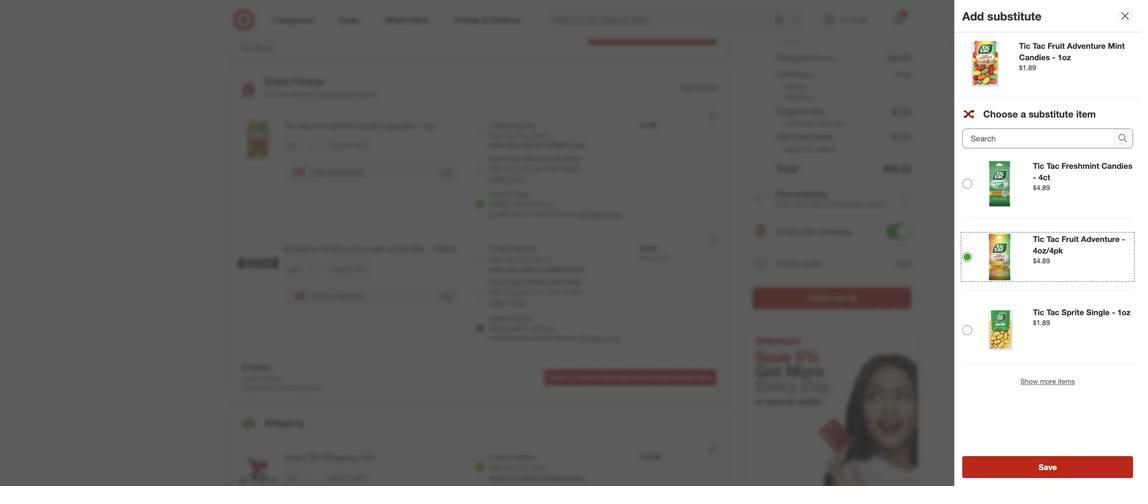Task type: vqa. For each thing, say whether or not it's contained in the screenshot.
players
no



Task type: locate. For each thing, give the bounding box(es) containing it.
1 hours from the top
[[537, 200, 555, 208]]

cart
[[359, 453, 375, 463]]

2 horizontal spatial 1oz
[[1118, 307, 1131, 317]]

1 change store button from the top
[[579, 209, 621, 219]]

2 delivery from the top
[[523, 278, 548, 287]]

free down $60.83
[[895, 70, 911, 80]]

0 vertical spatial estimated
[[785, 119, 816, 127]]

mint inside tic tac fruit adventure mint candies - 1oz $1.89
[[1108, 41, 1125, 51]]

shipping
[[509, 120, 536, 129], [796, 189, 828, 199], [509, 244, 536, 253], [509, 453, 536, 461]]

0 vertical spatial adventure
[[1067, 41, 1106, 51]]

tic tac freshmint candies - 4ct $4.89
[[1033, 161, 1133, 192]]

0 vertical spatial store
[[605, 210, 621, 218]]

within right store pickup radio at the top left
[[511, 200, 529, 208]]

1 day from the top
[[509, 154, 521, 163]]

$4.89 down 4ct
[[1033, 183, 1050, 192]]

tac for tic tac sprite single - 1oz $1.89
[[1047, 307, 1060, 317]]

0 vertical spatial add a substitute
[[312, 168, 363, 176]]

adventure for tic tac fruit adventure mint candies - 1oz
[[330, 120, 366, 130]]

add inside dialog
[[963, 9, 984, 23]]

2 learn more button from the top
[[489, 297, 525, 307]]

1 learn more button from the top
[[489, 174, 525, 183]]

4 cart item ready to fulfill group from the top
[[231, 440, 729, 486]]

tic tac fruit adventure - 4oz/4pk image
[[977, 234, 1023, 280]]

candies inside tic tac freshmint candies - 4ct $4.89
[[1102, 161, 1133, 171]]

1 vertical spatial candies
[[386, 120, 415, 130]]

snickers full size chocolate candy bar - 1.86oz image
[[239, 244, 278, 284]]

2 vertical spatial candies
[[1102, 161, 1133, 171]]

shopping
[[322, 453, 357, 463]]

0 vertical spatial when
[[489, 142, 505, 149]]

1 horizontal spatial shipping
[[785, 92, 812, 101]]

3 get from the top
[[489, 255, 500, 264]]

1 same day delivery with shipt get it as soon as 11am today learn more from the top
[[489, 154, 581, 182]]

2 same from the top
[[489, 278, 507, 287]]

9 up subtotal
[[777, 34, 781, 43]]

target
[[284, 453, 306, 463]]

tac up 4oz/4pk
[[1047, 234, 1060, 244]]

None radio
[[475, 254, 485, 264]]

change for tic tac fruit adventure mint candies - 1oz
[[579, 210, 603, 218]]

free
[[895, 70, 911, 80], [777, 189, 793, 199]]

1 vertical spatial tic tac fruit adventure mint candies - 1oz image
[[239, 120, 278, 160]]

- inside tic tac fruit adventure mint candies - 1oz $1.89
[[1052, 52, 1056, 62]]

2 vertical spatial 12:00pm
[[543, 474, 567, 481]]

1 horizontal spatial 9
[[902, 10, 905, 16]]

1 2-day shipping get it by thu, dec 7 when you order by 12:00pm today from the top
[[489, 120, 585, 149]]

2 within from the top
[[511, 324, 529, 332]]

tic inside tic tac freshmint candies - 4ct $4.89
[[1033, 161, 1045, 171]]

0 vertical spatial 1oz
[[1058, 52, 1071, 62]]

-
[[1052, 52, 1056, 62], [417, 120, 421, 130], [1033, 172, 1037, 182], [1122, 234, 1125, 244], [427, 244, 431, 254], [1112, 307, 1115, 317]]

out for check out order pickup (manhattan herald square) items
[[568, 373, 578, 381]]

tac down add substitute on the right
[[1033, 41, 1046, 51]]

herald inside order pickup 6 items at manhattan herald square
[[332, 90, 353, 98]]

2 vertical spatial more
[[1040, 377, 1056, 385]]

adventure for tic tac fruit adventure - 4oz/4pk $4.89
[[1081, 234, 1120, 244]]

1 thu, from the top
[[518, 131, 531, 140]]

$1.89 inside cart item ready to fulfill group
[[640, 120, 657, 129]]

with for tic tac fruit adventure mint candies - 1oz
[[550, 154, 563, 163]]

tic inside tic tac fruit adventure mint candies - 1oz $1.89
[[1019, 41, 1031, 51]]

target toy shopping cart
[[284, 453, 375, 463]]

1 vertical spatial order pickup ready within 2 hours at manhattan herald square change store
[[489, 314, 621, 342]]

mint for tic tac fruit adventure mint candies - 1oz $1.89
[[1108, 41, 1125, 51]]

tac up 4ct
[[1047, 161, 1060, 171]]

snickers full size chocolate candy bar - 1.86oz link
[[284, 244, 459, 255]]

2 vertical spatial 1oz
[[1118, 307, 1131, 317]]

1 vertical spatial estimated
[[777, 132, 813, 142]]

2 vertical spatial dec
[[533, 464, 545, 472]]

$1.89
[[1019, 63, 1036, 72], [640, 120, 657, 129], [1033, 318, 1050, 327]]

2 vertical spatial out
[[568, 373, 578, 381]]

1oz
[[1058, 52, 1071, 62], [423, 120, 436, 130], [1118, 307, 1131, 317]]

2 soon from the top
[[517, 288, 533, 296]]

more
[[509, 174, 525, 182], [509, 298, 525, 306], [1040, 377, 1056, 385]]

0 vertical spatial change
[[579, 210, 603, 218]]

out
[[612, 33, 622, 41], [834, 294, 846, 303], [568, 373, 578, 381]]

herald inside 6 items order pickup manhattan herald square
[[278, 383, 298, 392]]

1.86oz
[[433, 244, 457, 254]]

promo
[[777, 259, 800, 269]]

items inside order pickup 6 items at manhattan herald square
[[270, 90, 287, 98]]

- inside snickers full size chocolate candy bar - 1.86oz "link"
[[427, 244, 431, 254]]

1 change from the top
[[579, 210, 603, 218]]

manhattan inside 6 items order pickup manhattan herald square
[[243, 383, 276, 392]]

candies inside tic tac fruit adventure mint candies - 1oz $1.89
[[1019, 52, 1050, 62]]

same day delivery with shipt get it as soon as 11am today learn more for tic tac fruit adventure mint candies - 1oz
[[489, 154, 581, 182]]

store for snickers full size chocolate candy bar - 1.86oz
[[605, 334, 621, 342]]

2 you from the top
[[506, 266, 516, 273]]

tic for tic tac sprite single - 1oz $1.89
[[1033, 307, 1045, 317]]

ready right store pickup option
[[489, 324, 509, 332]]

hours
[[537, 200, 555, 208], [537, 324, 555, 332]]

save for later for adventure
[[332, 141, 367, 149]]

1 add a substitute from the top
[[312, 168, 363, 176]]

3 12:00pm from the top
[[543, 474, 567, 481]]

1 vertical spatial out
[[834, 294, 846, 303]]

save for later button down tic tac fruit adventure mint candies - 1oz
[[327, 137, 371, 153]]

1 order pickup ready within 2 hours at manhattan herald square change store from the top
[[489, 190, 621, 218]]

1 vertical spatial check
[[807, 294, 831, 303]]

2 vertical spatial fruit
[[1062, 234, 1079, 244]]

add substitute dialog
[[955, 0, 1141, 486]]

$4.89 for 4ct
[[1033, 183, 1050, 192]]

with
[[550, 154, 563, 163], [550, 278, 563, 287]]

0 vertical spatial dec
[[533, 131, 545, 140]]

3 you from the top
[[506, 474, 516, 481]]

within right store pickup option
[[511, 324, 529, 332]]

1 vertical spatial with
[[550, 278, 563, 287]]

adventure for tic tac fruit adventure mint candies - 1oz $1.89
[[1067, 41, 1106, 51]]

tic up 4ct
[[1033, 161, 1045, 171]]

0 vertical spatial 2
[[243, 22, 247, 32]]

2 vertical spatial at
[[489, 334, 495, 342]]

estimated up based
[[777, 132, 813, 142]]

tac inside tic tac freshmint candies - 4ct $4.89
[[1047, 161, 1060, 171]]

1 ready from the top
[[489, 200, 509, 208]]

1 vertical spatial 1oz
[[423, 120, 436, 130]]

for down tic tac fruit adventure mint candies - 1oz
[[346, 141, 354, 149]]

1 vertical spatial free
[[777, 189, 793, 199]]

$4.89 inside tic tac fruit adventure - 4oz/4pk $4.89
[[1033, 256, 1050, 265]]

1 2- from the top
[[489, 120, 496, 129]]

save for later down size at the left bottom
[[332, 265, 367, 273]]

0 horizontal spatial free
[[777, 189, 793, 199]]

you for snickers full size chocolate candy bar - 1.86oz
[[506, 266, 516, 273]]

2 dec from the top
[[533, 255, 545, 264]]

9 inside 9 link
[[902, 10, 905, 16]]

11am for tic tac fruit adventure mint candies - 1oz
[[544, 164, 561, 173]]

1 delivery from the top
[[523, 154, 548, 163]]

fruit for tic tac fruit adventure mint candies - 1oz $1.89
[[1048, 41, 1065, 51]]

0 vertical spatial day
[[496, 120, 507, 129]]

later down chocolate
[[355, 265, 367, 273]]

2 change store button from the top
[[579, 333, 621, 343]]

order pickup ready within 2 hours at manhattan herald square change store
[[489, 190, 621, 218], [489, 314, 621, 342]]

check for check out order pickup (mt vernon) items
[[592, 33, 611, 41]]

1 12:00pm from the top
[[543, 142, 567, 149]]

tic tac sprite single - 1oz image
[[977, 307, 1023, 354]]

0 vertical spatial soon
[[517, 164, 533, 173]]

tic tac fruit adventure - 4oz/4pk $4.89
[[1033, 234, 1125, 265]]

learn
[[489, 174, 507, 182], [489, 298, 507, 306]]

you for tic tac fruit adventure mint candies - 1oz
[[506, 142, 516, 149]]

0 vertical spatial save for later
[[332, 141, 367, 149]]

thu, for tic tac fruit adventure mint candies - 1oz
[[518, 131, 531, 140]]

Search search field
[[963, 129, 1113, 148]]

learn for snickers full size chocolate candy bar - 1.86oz
[[489, 298, 507, 306]]

candies for tic tac fruit adventure mint candies - 1oz
[[386, 120, 415, 130]]

fruit for tic tac fruit adventure - 4oz/4pk $4.89
[[1062, 234, 1079, 244]]

$4.89 down 4oz/4pk
[[1033, 256, 1050, 265]]

fruit
[[1048, 41, 1065, 51], [311, 120, 327, 130], [1062, 234, 1079, 244]]

0 vertical spatial $66.25
[[777, 24, 801, 34]]

within
[[511, 200, 529, 208], [511, 324, 529, 332]]

$1.89 inside tic tac sprite single - 1oz $1.89
[[1033, 318, 1050, 327]]

add
[[963, 9, 984, 23], [312, 168, 325, 176], [440, 168, 453, 176], [896, 258, 911, 268], [312, 292, 325, 300], [440, 292, 453, 300]]

12:00pm
[[543, 142, 567, 149], [543, 266, 567, 273], [543, 474, 567, 481]]

check for check out order pickup (manhattan herald square) items
[[549, 373, 567, 381]]

items inside $66.25 total 9 items
[[783, 34, 800, 43]]

1 horizontal spatial 1oz
[[1058, 52, 1071, 62]]

2 vertical spatial you
[[506, 474, 516, 481]]

3 it from the top
[[502, 255, 506, 264]]

1 vertical spatial dec
[[533, 255, 545, 264]]

promo code
[[777, 259, 821, 269]]

choose
[[983, 108, 1018, 120]]

add a substitute for fruit
[[312, 168, 363, 176]]

1 vertical spatial more
[[509, 298, 525, 306]]

2 12:00pm from the top
[[543, 266, 567, 273]]

1 vertical spatial day
[[509, 278, 521, 287]]

day
[[509, 154, 521, 163], [509, 278, 521, 287]]

2 vertical spatial 2-
[[489, 453, 496, 461]]

estimated
[[785, 119, 816, 127], [777, 132, 813, 142]]

items inside 2 items order pickup mt vernon
[[249, 22, 270, 32]]

None radio
[[475, 130, 485, 140], [475, 165, 485, 175], [963, 179, 973, 189], [963, 252, 973, 262], [475, 288, 485, 298], [963, 325, 973, 335], [475, 462, 485, 472], [475, 130, 485, 140], [475, 165, 485, 175], [963, 179, 973, 189], [963, 252, 973, 262], [475, 288, 485, 298], [963, 325, 973, 335], [475, 462, 485, 472]]

0 vertical spatial later
[[355, 141, 367, 149]]

2 learn from the top
[[489, 298, 507, 306]]

at for tic tac fruit adventure mint candies - 1oz
[[489, 210, 495, 218]]

$66.25 for $66.25 total 9 items
[[777, 24, 801, 34]]

by
[[508, 131, 516, 140], [535, 142, 542, 149], [508, 255, 516, 264], [535, 266, 542, 273], [508, 464, 516, 472], [535, 474, 542, 481]]

1 same from the top
[[489, 154, 507, 163]]

toy
[[308, 453, 320, 463]]

3 2-day shipping get it by thu, dec 7 when you order by 12:00pm today from the top
[[489, 453, 585, 481]]

order inside 2 items order pickup mt vernon
[[243, 33, 260, 42]]

2 with from the top
[[550, 278, 563, 287]]

when for 1oz
[[489, 142, 505, 149]]

1 horizontal spatial candies
[[1019, 52, 1050, 62]]

1oz for tic tac fruit adventure mint candies - 1oz $1.89
[[1058, 52, 1071, 62]]

2
[[243, 22, 247, 32], [531, 200, 535, 208], [531, 324, 535, 332]]

0 horizontal spatial tic tac fruit adventure mint candies - 1oz image
[[239, 120, 278, 160]]

1 vertical spatial when
[[489, 266, 505, 273]]

0 vertical spatial at
[[289, 90, 295, 98]]

shipping up target
[[264, 417, 304, 428]]

tac inside tic tac fruit adventure mint candies - 1oz $1.89
[[1033, 41, 1046, 51]]

1oz inside tic tac sprite single - 1oz $1.89
[[1118, 307, 1131, 317]]

dec for tic tac fruit adventure mint candies - 1oz
[[533, 131, 545, 140]]

save for later button down shopping
[[324, 470, 368, 485]]

2 store from the top
[[605, 334, 621, 342]]

delivery for tic tac fruit adventure mint candies - 1oz
[[523, 154, 548, 163]]

1 learn from the top
[[489, 174, 507, 182]]

order pickup 6 items at manhattan herald square
[[264, 76, 377, 98]]

a
[[1021, 108, 1026, 120], [327, 168, 330, 176], [799, 227, 803, 237], [327, 292, 330, 300]]

0 vertical spatial save for later button
[[327, 137, 371, 153]]

day
[[496, 120, 507, 129], [496, 244, 507, 253], [496, 453, 507, 461]]

free for free shipping with $35 orders* (exclusions apply)
[[777, 189, 793, 199]]

1 with from the top
[[550, 154, 563, 163]]

save for later button
[[327, 137, 371, 153], [327, 261, 371, 277], [324, 470, 368, 485]]

28204
[[817, 145, 836, 153]]

within for tic tac fruit adventure mint candies - 1oz
[[511, 200, 529, 208]]

2 cart item ready to fulfill group from the top
[[231, 108, 729, 231]]

tac inside tic tac sprite single - 1oz $1.89
[[1047, 307, 1060, 317]]

save for chocolate
[[332, 265, 345, 273]]

day for snickers full size chocolate candy bar - 1.86oz
[[509, 278, 521, 287]]

candies inside tic tac fruit adventure mint candies - 1oz link
[[386, 120, 415, 130]]

6 inside 6 items order pickup manhattan herald square
[[243, 362, 247, 372]]

save inside button
[[1039, 462, 1057, 472]]

0 vertical spatial order
[[518, 142, 533, 149]]

add button for tic tac fruit adventure mint candies - 1oz
[[440, 167, 453, 177]]

1 11am from the top
[[544, 164, 561, 173]]

taxes
[[815, 132, 834, 142]]

2 vertical spatial later
[[352, 474, 364, 481]]

tac left sprite
[[1047, 307, 1060, 317]]

fees
[[810, 106, 825, 116]]

1 vertical spatial 2-day shipping get it by thu, dec 7 when you order by 12:00pm today
[[489, 244, 585, 273]]

learn for tic tac fruit adventure mint candies - 1oz
[[489, 174, 507, 182]]

1 vertical spatial same
[[489, 278, 507, 287]]

for down size at the left bottom
[[346, 265, 354, 273]]

1 when from the top
[[489, 142, 505, 149]]

herald
[[332, 90, 353, 98], [532, 210, 553, 218], [532, 334, 553, 342], [652, 373, 671, 381], [278, 383, 298, 392]]

save for later button for adventure
[[327, 137, 371, 153]]

1oz for tic tac fruit adventure mint candies - 1oz
[[423, 120, 436, 130]]

$4.89 inside tic tac freshmint candies - 4ct $4.89
[[1033, 183, 1050, 192]]

0 horizontal spatial 1oz
[[423, 120, 436, 130]]

same for snickers full size chocolate candy bar - 1.86oz
[[489, 278, 507, 287]]

manhattan
[[297, 90, 330, 98], [497, 210, 530, 218], [497, 334, 530, 342], [243, 383, 276, 392]]

order
[[518, 142, 533, 149], [518, 266, 533, 273], [518, 474, 533, 481]]

1 vertical spatial $1.89
[[640, 120, 657, 129]]

1 vertical spatial 2-
[[489, 244, 496, 253]]

3 thu, from the top
[[518, 464, 531, 472]]

$66.25 inside $66.25 total 9 items
[[777, 24, 801, 34]]

get
[[489, 131, 500, 140], [489, 164, 500, 173], [489, 255, 500, 264], [489, 288, 500, 296], [489, 464, 500, 472]]

free inside the free shipping with $35 orders* (exclusions apply)
[[777, 189, 793, 199]]

0 vertical spatial out
[[612, 33, 622, 41]]

more inside button
[[1040, 377, 1056, 385]]

soon for tic tac fruit adventure mint candies - 1oz
[[517, 164, 533, 173]]

2 order pickup ready within 2 hours at manhattan herald square change store from the top
[[489, 314, 621, 342]]

2 add a substitute from the top
[[312, 292, 363, 300]]

on
[[807, 145, 815, 153]]

0 vertical spatial 6
[[264, 90, 268, 98]]

3 day from the top
[[496, 453, 507, 461]]

1 day from the top
[[496, 120, 507, 129]]

0 vertical spatial same
[[489, 154, 507, 163]]

0 vertical spatial delivery
[[523, 154, 548, 163]]

tic down add substitute on the right
[[1019, 41, 1031, 51]]

estimated for estimated taxes
[[777, 132, 813, 142]]

candies
[[1019, 52, 1050, 62], [386, 120, 415, 130], [1102, 161, 1133, 171]]

(mt
[[662, 33, 672, 41]]

save for later down tic tac fruit adventure mint candies - 1oz
[[332, 141, 367, 149]]

0 vertical spatial 2-
[[489, 120, 496, 129]]

later for adventure
[[355, 141, 367, 149]]

2 day from the top
[[496, 244, 507, 253]]

estimated down regional fees
[[785, 119, 816, 127]]

1 vertical spatial 2
[[531, 200, 535, 208]]

2 same day delivery with shipt get it as soon as 11am today learn more from the top
[[489, 278, 581, 306]]

2 hours from the top
[[537, 324, 555, 332]]

0 vertical spatial same day delivery with shipt get it as soon as 11am today learn more
[[489, 154, 581, 182]]

items inside check out order pickup (manhattan herald square) items button
[[696, 373, 712, 381]]

2-day shipping get it by thu, dec 7 when you order by 12:00pm today
[[489, 120, 585, 149], [489, 244, 585, 273], [489, 453, 585, 481]]

tac down order pickup 6 items at manhattan herald square
[[297, 120, 309, 130]]

1 vertical spatial save for later button
[[327, 261, 371, 277]]

2- for 1oz
[[489, 120, 496, 129]]

$66.25 left total
[[777, 24, 801, 34]]

tac for tic tac fruit adventure mint candies - 1oz
[[297, 120, 309, 130]]

estimated for estimated bag fee
[[785, 119, 816, 127]]

2 shipt from the top
[[565, 278, 581, 287]]

save for adventure
[[332, 141, 345, 149]]

1 vertical spatial thu,
[[518, 255, 531, 264]]

same day delivery with shipt get it as soon as 11am today learn more
[[489, 154, 581, 182], [489, 278, 581, 306]]

0 vertical spatial for
[[346, 141, 354, 149]]

delivery
[[523, 154, 548, 163], [523, 278, 548, 287]]

0 vertical spatial learn
[[489, 174, 507, 182]]

chocolate
[[349, 244, 385, 254]]

at inside order pickup 6 items at manhattan herald square
[[289, 90, 295, 98]]

1 vertical spatial delivery
[[523, 278, 548, 287]]

1 vertical spatial save for later
[[332, 265, 367, 273]]

1oz inside tic tac fruit adventure mint candies - 1oz $1.89
[[1058, 52, 1071, 62]]

2 7 from the top
[[547, 255, 551, 264]]

each
[[640, 254, 653, 262]]

3 7 from the top
[[547, 464, 551, 472]]

2 ready from the top
[[489, 324, 509, 332]]

tac inside cart item ready to fulfill group
[[297, 120, 309, 130]]

for
[[346, 141, 354, 149], [346, 265, 354, 273], [343, 474, 351, 481]]

2 $4.89 from the top
[[1033, 256, 1050, 265]]

shipping up regional fees
[[785, 92, 812, 101]]

2 11am from the top
[[544, 288, 561, 296]]

thu,
[[518, 131, 531, 140], [518, 255, 531, 264], [518, 464, 531, 472]]

0 vertical spatial free
[[895, 70, 911, 80]]

(9
[[809, 54, 815, 63]]

1 horizontal spatial free
[[895, 70, 911, 80]]

tac inside tic tac fruit adventure - 4oz/4pk $4.89
[[1047, 234, 1060, 244]]

later down tic tac fruit adventure mint candies - 1oz
[[355, 141, 367, 149]]

save for later button down size at the left bottom
[[327, 261, 371, 277]]

$4.89
[[1033, 183, 1050, 192], [1033, 256, 1050, 265]]

1 vertical spatial adventure
[[330, 120, 366, 130]]

cart item ready to fulfill group
[[231, 0, 729, 15], [231, 108, 729, 231], [231, 232, 729, 355], [231, 440, 729, 486]]

day for tic tac fruit adventure mint candies - 1oz
[[496, 120, 507, 129]]

2 vertical spatial adventure
[[1081, 234, 1120, 244]]

0 vertical spatial order pickup ready within 2 hours at manhattan herald square change store
[[489, 190, 621, 218]]

1 horizontal spatial 6
[[264, 90, 268, 98]]

0 horizontal spatial $66.25
[[777, 24, 801, 34]]

order pickup ready within 2 hours at manhattan herald square change store for tic tac fruit adventure mint candies - 1oz
[[489, 190, 621, 218]]

1 it from the top
[[502, 131, 506, 140]]

tic inside tic tac sprite single - 1oz $1.89
[[1033, 307, 1045, 317]]

later for chocolate
[[355, 265, 367, 273]]

1 vertical spatial learn
[[489, 298, 507, 306]]

save for later down shopping
[[329, 474, 364, 481]]

save for later button for chocolate
[[327, 261, 371, 277]]

1 within from the top
[[511, 200, 529, 208]]

0 vertical spatial check
[[592, 33, 611, 41]]

2 2- from the top
[[489, 244, 496, 253]]

1 store from the top
[[605, 210, 621, 218]]

2 vertical spatial save for later button
[[324, 470, 368, 485]]

dec for snickers full size chocolate candy bar - 1.86oz
[[533, 255, 545, 264]]

free up with
[[777, 189, 793, 199]]

1 vertical spatial 7
[[547, 255, 551, 264]]

7 for 1.86oz
[[547, 255, 551, 264]]

0 vertical spatial with
[[550, 154, 563, 163]]

change for snickers full size chocolate candy bar - 1.86oz
[[579, 334, 603, 342]]

add a substitute
[[312, 168, 363, 176], [312, 292, 363, 300]]

1 $4.89 from the top
[[1033, 183, 1050, 192]]

0 vertical spatial mint
[[1108, 41, 1125, 51]]

2 2-day shipping get it by thu, dec 7 when you order by 12:00pm today from the top
[[489, 244, 585, 273]]

a inside dialog
[[1021, 108, 1026, 120]]

items
[[249, 22, 270, 32], [696, 33, 712, 41], [783, 34, 800, 43], [270, 90, 287, 98], [249, 362, 270, 372], [696, 373, 712, 381], [1058, 377, 1075, 385]]

fruit inside tic tac fruit adventure mint candies - 1oz $1.89
[[1048, 41, 1065, 51]]

learn more button for tic tac fruit adventure mint candies - 1oz
[[489, 174, 525, 183]]

3 cart item ready to fulfill group from the top
[[231, 232, 729, 355]]

subtotal (9 items)
[[777, 53, 836, 63]]

1 soon from the top
[[517, 164, 533, 173]]

adventure inside tic tac fruit adventure mint candies - 1oz $1.89
[[1067, 41, 1106, 51]]

target redcard save 5% get more every day. in store & online. apply now for a credit or debit redcard. *some restrictions apply. image
[[745, 327, 918, 486]]

tac
[[1033, 41, 1046, 51], [297, 120, 309, 130], [1047, 161, 1060, 171], [1047, 234, 1060, 244], [1047, 307, 1060, 317]]

1 dec from the top
[[533, 131, 545, 140]]

2 inside 2 items order pickup mt vernon
[[243, 22, 247, 32]]

adventure inside tic tac fruit adventure - 4oz/4pk $4.89
[[1081, 234, 1120, 244]]

0 vertical spatial learn more button
[[489, 174, 525, 183]]

out for check out order pickup (mt vernon) items
[[612, 33, 622, 41]]

tic tac fruit adventure mint candies - 1oz image
[[963, 40, 1009, 87], [239, 120, 278, 160]]

subtotal
[[777, 53, 807, 63]]

later down cart
[[352, 474, 364, 481]]

snickers
[[284, 244, 315, 254]]

9 up $60.83
[[902, 10, 905, 16]]

fruit inside tic tac fruit adventure - 4oz/4pk $4.89
[[1062, 234, 1079, 244]]

$66.25 down $4.92
[[883, 163, 911, 174]]

0 vertical spatial within
[[511, 200, 529, 208]]

bag
[[818, 119, 831, 127]]

- inside tic tac fruit adventure - 4oz/4pk $4.89
[[1122, 234, 1125, 244]]

- inside tic tac sprite single - 1oz $1.89
[[1112, 307, 1115, 317]]

0 vertical spatial add button
[[440, 167, 453, 177]]

2 horizontal spatial check
[[807, 294, 831, 303]]

1 order from the top
[[518, 142, 533, 149]]

7 for 1oz
[[547, 131, 551, 140]]

change store button for snickers full size chocolate candy bar - 1.86oz
[[579, 333, 621, 343]]

out for check out all
[[834, 294, 846, 303]]

ready for snickers full size chocolate candy bar - 1.86oz
[[489, 324, 509, 332]]

at
[[289, 90, 295, 98], [489, 210, 495, 218], [489, 334, 495, 342]]

- inside tic tac fruit adventure mint candies - 1oz link
[[417, 120, 421, 130]]

ready right store pickup radio at the top left
[[489, 200, 509, 208]]

save
[[332, 141, 345, 149], [332, 265, 345, 273], [1039, 462, 1057, 472], [329, 474, 342, 481]]

1 you from the top
[[506, 142, 516, 149]]

square inside order pickup 6 items at manhattan herald square
[[355, 90, 377, 98]]

0 vertical spatial $1.89
[[1019, 63, 1036, 72]]

check out order pickup (manhattan herald square) items
[[549, 373, 712, 381]]

cart item ready to fulfill group containing target toy shopping cart
[[231, 440, 729, 486]]

2-day shipping get it by thu, dec 7 when you order by 12:00pm today for snickers full size chocolate candy bar - 1.86oz
[[489, 244, 585, 273]]

1 horizontal spatial $66.25
[[883, 163, 911, 174]]

1 cart item ready to fulfill group from the top
[[231, 0, 729, 15]]

tac for tic tac fruit adventure - 4oz/4pk $4.89
[[1047, 234, 1060, 244]]

2 vertical spatial day
[[496, 453, 507, 461]]

2 order from the top
[[518, 266, 533, 273]]

pickup inside pickup shipping
[[785, 82, 806, 91]]

for for cart
[[343, 474, 351, 481]]

tic inside tic tac fruit adventure - 4oz/4pk $4.89
[[1033, 234, 1045, 244]]

shipt
[[565, 154, 581, 163], [565, 278, 581, 287]]

tic left sprite
[[1033, 307, 1045, 317]]

2 change from the top
[[579, 334, 603, 342]]

2 thu, from the top
[[518, 255, 531, 264]]

1 vertical spatial you
[[506, 266, 516, 273]]

adventure
[[1067, 41, 1106, 51], [330, 120, 366, 130], [1081, 234, 1120, 244]]

0 vertical spatial you
[[506, 142, 516, 149]]

for down shopping
[[343, 474, 351, 481]]

tic down order pickup 6 items at manhattan herald square
[[284, 120, 295, 130]]

1 horizontal spatial check
[[592, 33, 611, 41]]

0 horizontal spatial 9
[[777, 34, 781, 43]]

1 vertical spatial learn more button
[[489, 297, 525, 307]]

1 vertical spatial at
[[489, 210, 495, 218]]

1 vertical spatial 6
[[243, 362, 247, 372]]

tic tac fruit adventure mint candies - 1oz link
[[284, 120, 459, 131]]

2 day from the top
[[509, 278, 521, 287]]

1 vertical spatial add a substitute
[[312, 292, 363, 300]]

ready
[[489, 200, 509, 208], [489, 324, 509, 332]]

1 vertical spatial mint
[[368, 120, 384, 130]]

show more items
[[1021, 377, 1075, 385]]

2 when from the top
[[489, 266, 505, 273]]

1 7 from the top
[[547, 131, 551, 140]]

0 vertical spatial ready
[[489, 200, 509, 208]]

tic up 4oz/4pk
[[1033, 234, 1045, 244]]

same for tic tac fruit adventure mint candies - 1oz
[[489, 154, 507, 163]]

11am
[[544, 164, 561, 173], [544, 288, 561, 296]]

1 shipt from the top
[[565, 154, 581, 163]]

pickup inside 6 items order pickup manhattan herald square
[[262, 374, 283, 382]]

0 vertical spatial shipt
[[565, 154, 581, 163]]

(manhattan
[[618, 373, 651, 381]]

1 vertical spatial shipt
[[565, 278, 581, 287]]

0 vertical spatial 2-day shipping get it by thu, dec 7 when you order by 12:00pm today
[[489, 120, 585, 149]]



Task type: describe. For each thing, give the bounding box(es) containing it.
check out all button
[[753, 288, 911, 309]]

tic tac sprite single - 1oz $1.89
[[1033, 307, 1131, 327]]

shipping inside the free shipping with $35 orders* (exclusions apply)
[[796, 189, 828, 199]]

$4.92
[[892, 132, 911, 142]]

$8.95 each $1.79
[[640, 244, 669, 262]]

save for later for cart
[[329, 474, 364, 481]]

3 order from the top
[[518, 474, 533, 481]]

thu, for snickers full size chocolate candy bar - 1.86oz
[[518, 255, 531, 264]]

free for free
[[895, 70, 911, 80]]

save for later for chocolate
[[332, 265, 367, 273]]

vernon
[[253, 43, 275, 52]]

show more items button
[[963, 376, 1133, 387]]

search button
[[786, 9, 810, 33]]

free shipping with $35 orders* (exclusions apply)
[[777, 189, 886, 208]]

single
[[1087, 307, 1110, 317]]

order pickup ready within 2 hours at manhattan herald square change store for snickers full size chocolate candy bar - 1.86oz
[[489, 314, 621, 342]]

at for snickers full size chocolate candy bar - 1.86oz
[[489, 334, 495, 342]]

order inside 6 items order pickup manhattan herald square
[[243, 374, 260, 382]]

tic tac fruit adventure mint candies - 1oz
[[284, 120, 436, 130]]

all
[[848, 294, 857, 303]]

later for cart
[[352, 474, 364, 481]]

4oz/4pk
[[1033, 245, 1063, 255]]

estimated taxes
[[777, 132, 834, 142]]

tic for tic tac freshmint candies - 4ct $4.89
[[1033, 161, 1045, 171]]

regional fees
[[777, 106, 825, 116]]

more for 1.86oz
[[509, 298, 525, 306]]

message
[[819, 227, 851, 237]]

tic tac fruit adventure mint candies - 1oz $1.89
[[1019, 41, 1125, 72]]

size
[[332, 244, 347, 254]]

square)
[[673, 373, 695, 381]]

3 dec from the top
[[533, 464, 545, 472]]

- inside tic tac freshmint candies - 4ct $4.89
[[1033, 172, 1037, 182]]

pickup inside 2 items order pickup mt vernon
[[262, 33, 283, 42]]

fulfillment
[[777, 70, 813, 80]]

cart item ready to fulfill group containing snickers full size chocolate candy bar - 1.86oz
[[231, 232, 729, 355]]

shipt for snickers full size chocolate candy bar - 1.86oz
[[565, 278, 581, 287]]

bar
[[413, 244, 425, 254]]

fee
[[833, 119, 844, 127]]

soon for snickers full size chocolate candy bar - 1.86oz
[[517, 288, 533, 296]]

orders*
[[806, 200, 828, 208]]

$60.83
[[887, 53, 911, 63]]

items)
[[817, 54, 836, 63]]

store for tic tac fruit adventure mint candies - 1oz
[[605, 210, 621, 218]]

9 link
[[887, 9, 909, 31]]

tic for tic tac fruit adventure mint candies - 1oz $1.89
[[1019, 41, 1031, 51]]

show
[[1021, 377, 1038, 385]]

estimated bag fee
[[785, 119, 844, 127]]

$0.50
[[892, 106, 911, 116]]

add button for snickers full size chocolate candy bar - 1.86oz
[[440, 291, 453, 301]]

save button
[[963, 456, 1133, 478]]

email a gift message
[[777, 227, 851, 237]]

order for tic tac fruit adventure mint candies - 1oz
[[518, 142, 533, 149]]

save for later button for cart
[[324, 470, 368, 485]]

with for snickers full size chocolate candy bar - 1.86oz
[[550, 278, 563, 287]]

learn more button for snickers full size chocolate candy bar - 1.86oz
[[489, 297, 525, 307]]

(exclusions
[[830, 200, 865, 208]]

when for 1.86oz
[[489, 266, 505, 273]]

save for cart
[[329, 474, 342, 481]]

mt
[[243, 43, 251, 52]]

3 when from the top
[[489, 474, 505, 481]]

day for tic tac fruit adventure mint candies - 1oz
[[509, 154, 521, 163]]

1 get from the top
[[489, 131, 500, 140]]

2-day shipping get it by thu, dec 7 when you order by 12:00pm today for tic tac fruit adventure mint candies - 1oz
[[489, 120, 585, 149]]

9 inside $66.25 total 9 items
[[777, 34, 781, 43]]

tic for tic tac fruit adventure mint candies - 1oz
[[284, 120, 295, 130]]

apply)
[[867, 200, 886, 208]]

add a substitute for size
[[312, 292, 363, 300]]

1 vertical spatial add button
[[896, 257, 911, 270]]

4 get from the top
[[489, 288, 500, 296]]

order inside order pickup 6 items at manhattan herald square
[[264, 76, 290, 87]]

5 it from the top
[[502, 464, 506, 472]]

0 vertical spatial shipping
[[785, 92, 812, 101]]

full
[[317, 244, 329, 254]]

tic tac freshmint candies - 4ct image
[[977, 160, 1023, 207]]

check out order pickup (mt vernon) items
[[592, 33, 712, 41]]

tic for tic tac fruit adventure - 4oz/4pk $4.89
[[1033, 234, 1045, 244]]

candies for tic tac fruit adventure mint candies - 1oz $1.89
[[1019, 52, 1050, 62]]

same day delivery with shipt get it as soon as 11am today learn more for snickers full size chocolate candy bar - 1.86oz
[[489, 278, 581, 306]]

$4.89 for 4oz/4pk
[[1033, 256, 1050, 265]]

delivery for snickers full size chocolate candy bar - 1.86oz
[[523, 278, 548, 287]]

What can we help you find? suggestions appear below search field
[[545, 9, 793, 31]]

for for chocolate
[[346, 265, 354, 273]]

total
[[803, 24, 820, 34]]

ready for tic tac fruit adventure mint candies - 1oz
[[489, 200, 509, 208]]

$1.79
[[655, 254, 669, 262]]

snickers full size chocolate candy bar - 1.86oz
[[284, 244, 457, 254]]

shipt for tic tac fruit adventure mint candies - 1oz
[[565, 154, 581, 163]]

candy
[[388, 244, 411, 254]]

total
[[777, 163, 798, 174]]

check for check out all
[[807, 294, 831, 303]]

regional
[[777, 106, 808, 116]]

target toy shopping cart link
[[284, 452, 459, 464]]

hours for 1.86oz
[[537, 324, 555, 332]]

check out order pickup (manhattan herald square) items button
[[544, 369, 717, 385]]

choose a substitute item
[[983, 108, 1096, 120]]

0 vertical spatial tic tac fruit adventure mint candies - 1oz image
[[963, 40, 1009, 87]]

tac for tic tac fruit adventure mint candies - 1oz $1.89
[[1033, 41, 1046, 51]]

with
[[777, 200, 791, 208]]

12:00pm for snickers full size chocolate candy bar - 1.86oz
[[543, 266, 567, 273]]

code
[[803, 259, 821, 269]]

add substitute
[[963, 9, 1042, 23]]

$66.25 for $66.25
[[883, 163, 911, 174]]

$1.89 inside tic tac fruit adventure mint candies - 1oz $1.89
[[1019, 63, 1036, 72]]

Store pickup radio
[[475, 199, 485, 209]]

Store pickup radio
[[475, 323, 485, 333]]

pickup inside order pickup 6 items at manhattan herald square
[[293, 76, 324, 87]]

target toy shopping cart image
[[239, 452, 278, 486]]

sprite
[[1062, 307, 1084, 317]]

$19.99
[[640, 453, 661, 461]]

6 items order pickup manhattan herald square
[[243, 362, 323, 392]]

2 for tic tac fruit adventure mint candies - 1oz
[[531, 200, 535, 208]]

2 items order pickup mt vernon
[[243, 22, 283, 52]]

$0.50 button
[[892, 104, 911, 118]]

cart item ready to fulfill group containing tic tac fruit adventure mint candies - 1oz
[[231, 108, 729, 231]]

3 2- from the top
[[489, 453, 496, 461]]

5 get from the top
[[489, 464, 500, 472]]

square inside 6 items order pickup manhattan herald square
[[300, 383, 323, 392]]

gift
[[805, 227, 816, 237]]

2 it from the top
[[502, 164, 506, 173]]

check out order pickup (mt vernon) items button
[[588, 29, 717, 45]]

check out all
[[807, 294, 857, 303]]

mint for tic tac fruit adventure mint candies - 1oz
[[368, 120, 384, 130]]

email
[[777, 227, 796, 237]]

freshmint
[[1062, 161, 1100, 171]]

search
[[786, 16, 810, 26]]

items inside check out order pickup (mt vernon) items button
[[696, 33, 712, 41]]

items inside 6 items order pickup manhattan herald square
[[249, 362, 270, 372]]

based
[[785, 145, 805, 153]]

more for 1oz
[[509, 174, 525, 182]]

manhattan inside order pickup 6 items at manhattan herald square
[[297, 90, 330, 98]]

6 inside order pickup 6 items at manhattan herald square
[[264, 90, 268, 98]]

tac for tic tac freshmint candies - 4ct $4.89
[[1047, 161, 1060, 171]]

order for snickers full size chocolate candy bar - 1.86oz
[[518, 266, 533, 273]]

vernon)
[[673, 33, 695, 41]]

within for snickers full size chocolate candy bar - 1.86oz
[[511, 324, 529, 332]]

items inside show more items button
[[1058, 377, 1075, 385]]

$8.95
[[640, 244, 657, 253]]

herald inside button
[[652, 373, 671, 381]]

item
[[1076, 108, 1096, 120]]

fruit for tic tac fruit adventure mint candies - 1oz
[[311, 120, 327, 130]]

$35
[[793, 200, 804, 208]]

1 vertical spatial shipping
[[264, 417, 304, 428]]

for for adventure
[[346, 141, 354, 149]]

hours for 1oz
[[537, 200, 555, 208]]

based on 28204
[[785, 145, 836, 153]]

4 it from the top
[[502, 288, 506, 296]]

2 get from the top
[[489, 164, 500, 173]]

$66.25 total 9 items
[[777, 24, 820, 43]]

change store button for tic tac fruit adventure mint candies - 1oz
[[579, 209, 621, 219]]

11am for snickers full size chocolate candy bar - 1.86oz
[[544, 288, 561, 296]]

day for snickers full size chocolate candy bar - 1.86oz
[[496, 244, 507, 253]]

pickup shipping
[[785, 82, 812, 101]]

4ct
[[1039, 172, 1051, 182]]

12:00pm for tic tac fruit adventure mint candies - 1oz
[[543, 142, 567, 149]]

2 for snickers full size chocolate candy bar - 1.86oz
[[531, 324, 535, 332]]



